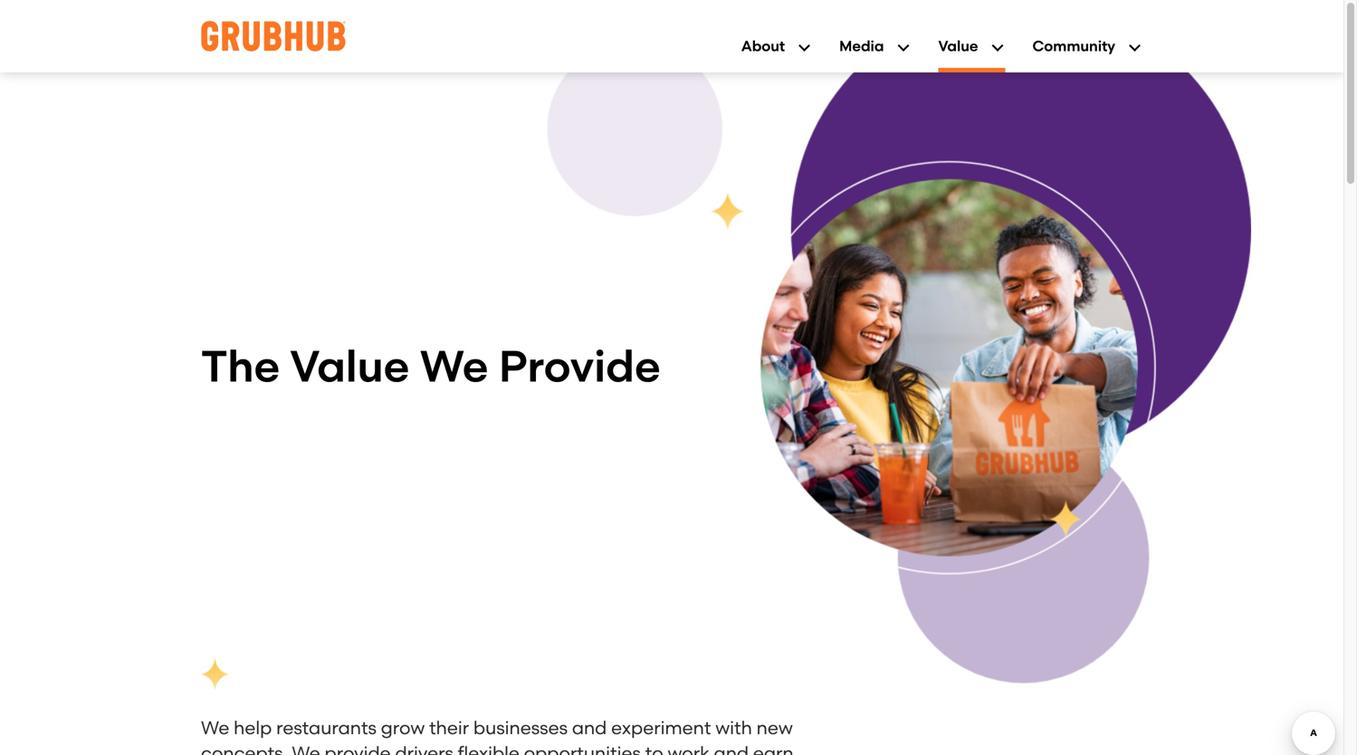 Task type: locate. For each thing, give the bounding box(es) containing it.
businesses
[[473, 717, 568, 739]]

1 vertical spatial and
[[714, 742, 749, 755]]

we
[[420, 340, 488, 392], [201, 717, 229, 739], [292, 742, 320, 755]]

0 vertical spatial and
[[572, 717, 607, 739]]

1 vertical spatial value
[[290, 340, 410, 392]]

media
[[839, 38, 884, 55]]

media link
[[839, 38, 911, 72]]

0 horizontal spatial and
[[572, 717, 607, 739]]

2 vertical spatial we
[[292, 742, 320, 755]]

community link
[[1032, 38, 1142, 72]]

logo image
[[201, 21, 346, 52]]

and up opportunities
[[572, 717, 607, 739]]

0 vertical spatial value
[[938, 38, 978, 55]]

value link
[[938, 38, 1005, 72]]

and down with
[[714, 742, 749, 755]]

the value we provide
[[201, 340, 661, 392]]

1 vertical spatial we
[[201, 717, 229, 739]]

and
[[572, 717, 607, 739], [714, 742, 749, 755]]

1 horizontal spatial value
[[938, 38, 978, 55]]

opportunities
[[524, 742, 641, 755]]

to
[[645, 742, 663, 755]]

provide
[[325, 742, 391, 755]]

drivers
[[395, 742, 453, 755]]

community
[[1032, 38, 1115, 55]]

their
[[429, 717, 469, 739]]

0 horizontal spatial value
[[290, 340, 410, 392]]

grow
[[381, 717, 425, 739]]

2 horizontal spatial we
[[420, 340, 488, 392]]

value
[[938, 38, 978, 55], [290, 340, 410, 392]]

we help restaurants grow their businesses and experiment with new concepts. we provide drivers flexible opportunities to work and earn
[[201, 717, 813, 755]]

1 horizontal spatial we
[[292, 742, 320, 755]]

0 horizontal spatial we
[[201, 717, 229, 739]]



Task type: describe. For each thing, give the bounding box(es) containing it.
help
[[234, 717, 272, 739]]

about link
[[741, 38, 812, 72]]

work
[[668, 742, 710, 755]]

with
[[715, 717, 752, 739]]

concepts.
[[201, 742, 288, 755]]

new
[[756, 717, 793, 739]]

about
[[741, 38, 785, 55]]

provide
[[499, 340, 661, 392]]

flexible
[[458, 742, 520, 755]]

the
[[201, 340, 280, 392]]

1 horizontal spatial and
[[714, 742, 749, 755]]

restaurants
[[276, 717, 377, 739]]

0 vertical spatial we
[[420, 340, 488, 392]]

experiment
[[611, 717, 711, 739]]



Task type: vqa. For each thing, say whether or not it's contained in the screenshot.
the rightmost you
no



